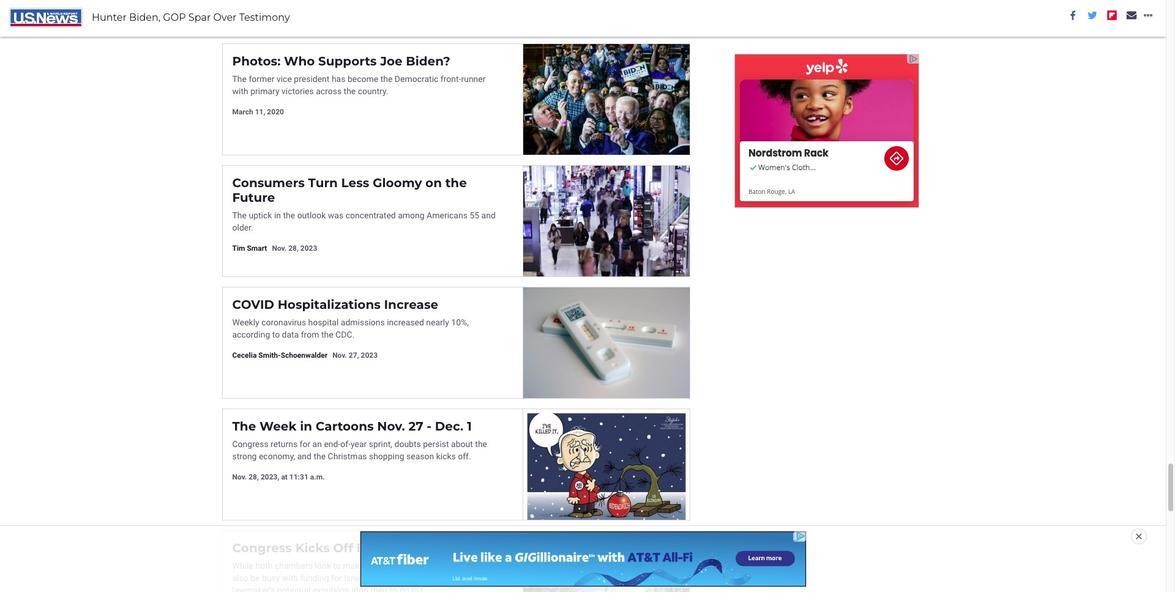 Task type: describe. For each thing, give the bounding box(es) containing it.
victories
[[282, 86, 314, 96]]

gop
[[163, 12, 186, 23]]

look
[[315, 562, 331, 572]]

10%,
[[452, 318, 469, 328]]

-
[[427, 420, 432, 434]]

coronavirus
[[262, 318, 306, 328]]

tim smart nov. 28, 2023
[[232, 244, 317, 253]]

of- inside congress kicks off end-of-year sprint while both chambers look to make progress on spending bills, they'll also be busy with funding for israel, military promotions and a lawmaker's potential expulsion atop their to-do list.
[[387, 542, 404, 556]]

the inside consumers turn less gloomy on the future the uptick in the outlook was concentrated among americans 55 and older.
[[232, 211, 247, 221]]

11,
[[255, 108, 265, 116]]

in inside the week in cartoons nov. 27 - dec. 1 congress returns for an end-of-year sprint, doubts persist about the strong economy, and the christmas shopping season kicks off.
[[300, 420, 312, 434]]

front-
[[441, 74, 461, 84]]

from
[[301, 330, 319, 340]]

expulsion
[[313, 586, 349, 593]]

27,
[[349, 351, 359, 360]]

1 vertical spatial advertisement region
[[360, 532, 806, 587]]

march
[[232, 108, 253, 116]]

over
[[213, 12, 237, 23]]

and inside congress kicks off end-of-year sprint while both chambers look to make progress on spending bills, they'll also be busy with funding for israel, military promotions and a lawmaker's potential expulsion atop their to-do list.
[[445, 574, 459, 584]]

spending
[[414, 562, 449, 572]]

americans
[[427, 211, 468, 221]]

cartoons
[[316, 420, 374, 434]]

nov. down strong
[[232, 473, 247, 482]]

uptick
[[249, 211, 272, 221]]

the left outlook
[[283, 211, 295, 221]]

strong
[[232, 452, 257, 462]]

with inside photos: who supports joe biden? the former vice president has become the democratic front-runner with primary victories across the country.
[[232, 86, 248, 96]]

consumers
[[232, 176, 305, 191]]

shopping
[[369, 452, 405, 462]]

photos: who supports joe biden? the former vice president has become the democratic front-runner with primary victories across the country.
[[232, 54, 486, 96]]

the down an
[[314, 452, 326, 462]]

primary
[[251, 86, 280, 96]]

supports
[[318, 54, 377, 69]]

biden,
[[129, 12, 161, 23]]

busy
[[262, 574, 280, 584]]

off
[[333, 542, 353, 556]]

u.s. news & world report image
[[10, 9, 82, 27]]

0 vertical spatial 28,
[[289, 244, 299, 253]]

the inside the week in cartoons nov. 27 - dec. 1 congress returns for an end-of-year sprint, doubts persist about the strong economy, and the christmas shopping season kicks off.
[[232, 420, 256, 434]]

do
[[400, 586, 410, 593]]

cecelia
[[232, 351, 257, 360]]

hospitalizations
[[278, 298, 381, 313]]

nov. right 'smart'
[[272, 244, 287, 253]]

testimony
[[239, 12, 290, 23]]

with inside congress kicks off end-of-year sprint while both chambers look to make progress on spending bills, they'll also be busy with funding for israel, military promotions and a lawmaker's potential expulsion atop their to-do list.
[[282, 574, 298, 584]]

to for hospitalizations
[[272, 330, 280, 340]]

increase
[[384, 298, 439, 313]]

gloomy
[[373, 176, 422, 191]]

on inside congress kicks off end-of-year sprint while both chambers look to make progress on spending bills, they'll also be busy with funding for israel, military promotions and a lawmaker's potential expulsion atop their to-do list.
[[402, 562, 412, 572]]

increased
[[387, 318, 424, 328]]

former
[[249, 74, 275, 84]]

they'll
[[470, 562, 492, 572]]

among
[[398, 211, 425, 221]]

runner
[[461, 74, 486, 84]]

progress
[[366, 562, 400, 572]]

future
[[232, 191, 275, 205]]

country.
[[358, 86, 389, 96]]

military
[[369, 574, 397, 584]]

hospital
[[308, 318, 339, 328]]

make
[[343, 562, 364, 572]]

christmas
[[328, 452, 367, 462]]

less
[[341, 176, 370, 191]]

according
[[232, 330, 270, 340]]

the right about
[[475, 440, 488, 450]]

biden?
[[406, 54, 451, 69]]

the inside covid hospitalizations increase weekly coronavirus hospital admissions increased nearly 10%, according to data from the cdc.
[[321, 330, 334, 340]]

the inside photos: who supports joe biden? the former vice president has become the democratic front-runner with primary victories across the country.
[[232, 74, 247, 84]]

atop
[[352, 586, 369, 593]]

data
[[282, 330, 299, 340]]

become
[[348, 74, 379, 84]]

week
[[260, 420, 297, 434]]

president
[[294, 74, 330, 84]]

dec.
[[435, 420, 464, 434]]

potential
[[277, 586, 311, 593]]

year
[[351, 440, 367, 450]]

smith-
[[259, 351, 281, 360]]

tim
[[232, 244, 245, 253]]

spar
[[189, 12, 211, 23]]

year
[[404, 542, 432, 556]]

about
[[451, 440, 473, 450]]

the down has
[[344, 86, 356, 96]]

across
[[316, 86, 342, 96]]



Task type: locate. For each thing, give the bounding box(es) containing it.
kicks
[[436, 452, 456, 462]]

and inside consumers turn less gloomy on the future the uptick in the outlook was concentrated among americans 55 and older.
[[482, 211, 496, 221]]

for left an
[[300, 440, 311, 450]]

1 horizontal spatial 28,
[[289, 244, 299, 253]]

0 vertical spatial advertisement region
[[736, 55, 919, 208]]

0 vertical spatial the
[[232, 74, 247, 84]]

of- up progress
[[387, 542, 404, 556]]

doubts
[[395, 440, 421, 450]]

0 vertical spatial 2023
[[301, 244, 317, 253]]

0 horizontal spatial for
[[300, 440, 311, 450]]

3 the from the top
[[232, 420, 256, 434]]

on inside consumers turn less gloomy on the future the uptick in the outlook was concentrated among americans 55 and older.
[[426, 176, 442, 191]]

the
[[381, 74, 393, 84], [344, 86, 356, 96], [446, 176, 467, 191], [283, 211, 295, 221], [321, 330, 334, 340], [475, 440, 488, 450], [314, 452, 326, 462]]

who
[[284, 54, 315, 69]]

both
[[256, 562, 273, 572]]

and inside the week in cartoons nov. 27 - dec. 1 congress returns for an end-of-year sprint, doubts persist about the strong economy, and the christmas shopping season kicks off.
[[297, 452, 312, 462]]

2023,
[[261, 473, 280, 482]]

turn
[[308, 176, 338, 191]]

congress kicks off end-of-year sprint while both chambers look to make progress on spending bills, they'll also be busy with funding for israel, military promotions and a lawmaker's potential expulsion atop their to-do list.
[[232, 542, 492, 593]]

0 vertical spatial to
[[272, 330, 280, 340]]

1 horizontal spatial in
[[300, 420, 312, 434]]

the left former
[[232, 74, 247, 84]]

sprint
[[435, 542, 474, 556]]

2 vertical spatial and
[[445, 574, 459, 584]]

nearly
[[426, 318, 449, 328]]

congress inside congress kicks off end-of-year sprint while both chambers look to make progress on spending bills, they'll also be busy with funding for israel, military promotions and a lawmaker's potential expulsion atop their to-do list.
[[232, 542, 292, 556]]

1 vertical spatial for
[[331, 574, 342, 584]]

the up americans
[[446, 176, 467, 191]]

on up americans
[[426, 176, 442, 191]]

lawmaker's
[[232, 586, 275, 593]]

in
[[274, 211, 281, 221], [300, 420, 312, 434]]

on up promotions
[[402, 562, 412, 572]]

covid hospitalizations increase weekly coronavirus hospital admissions increased nearly 10%, according to data from the cdc.
[[232, 298, 469, 340]]

0 vertical spatial with
[[232, 86, 248, 96]]

0 vertical spatial of-
[[341, 440, 351, 450]]

and left a
[[445, 574, 459, 584]]

1 horizontal spatial with
[[282, 574, 298, 584]]

sprint,
[[369, 440, 393, 450]]

1 vertical spatial and
[[297, 452, 312, 462]]

2 congress from the top
[[232, 542, 292, 556]]

to inside congress kicks off end-of-year sprint while both chambers look to make progress on spending bills, they'll also be busy with funding for israel, military promotions and a lawmaker's potential expulsion atop their to-do list.
[[333, 562, 341, 572]]

congress up strong
[[232, 440, 269, 450]]

2 vertical spatial the
[[232, 420, 256, 434]]

israel,
[[344, 574, 367, 584]]

0 horizontal spatial in
[[274, 211, 281, 221]]

promotions
[[399, 574, 443, 584]]

persist
[[423, 440, 449, 450]]

1 horizontal spatial 2023
[[361, 351, 378, 360]]

1 vertical spatial with
[[282, 574, 298, 584]]

nov. left 27,
[[333, 351, 347, 360]]

28, left 2023,
[[249, 473, 259, 482]]

1
[[467, 420, 472, 434]]

nov. up "sprint,"
[[377, 420, 405, 434]]

was
[[328, 211, 344, 221]]

with up the march
[[232, 86, 248, 96]]

congress inside the week in cartoons nov. 27 - dec. 1 congress returns for an end-of-year sprint, doubts persist about the strong economy, and the christmas shopping season kicks off.
[[232, 440, 269, 450]]

11:31
[[290, 473, 309, 482]]

to down coronavirus
[[272, 330, 280, 340]]

covid
[[232, 298, 274, 313]]

end-
[[324, 440, 341, 450]]

for up expulsion
[[331, 574, 342, 584]]

bills,
[[451, 562, 468, 572]]

congress
[[232, 440, 269, 450], [232, 542, 292, 556]]

be
[[251, 574, 260, 584]]

a
[[462, 574, 466, 584]]

28,
[[289, 244, 299, 253], [249, 473, 259, 482]]

concentrated
[[346, 211, 396, 221]]

2023 right 27,
[[361, 351, 378, 360]]

hunter biden, gop spar over testimony
[[92, 12, 290, 23]]

1 vertical spatial congress
[[232, 542, 292, 556]]

of- up christmas
[[341, 440, 351, 450]]

off.
[[458, 452, 471, 462]]

vice
[[277, 74, 292, 84]]

to inside covid hospitalizations increase weekly coronavirus hospital admissions increased nearly 10%, according to data from the cdc.
[[272, 330, 280, 340]]

their
[[371, 586, 388, 593]]

nov. inside the week in cartoons nov. 27 - dec. 1 congress returns for an end-of-year sprint, doubts persist about the strong economy, and the christmas shopping season kicks off.
[[377, 420, 405, 434]]

of-
[[341, 440, 351, 450], [387, 542, 404, 556]]

1 vertical spatial the
[[232, 211, 247, 221]]

march 11, 2020
[[232, 108, 284, 116]]

2020
[[267, 108, 284, 116]]

1 horizontal spatial of-
[[387, 542, 404, 556]]

with up potential
[[282, 574, 298, 584]]

0 vertical spatial and
[[482, 211, 496, 221]]

advertisement region
[[736, 55, 919, 208], [360, 532, 806, 587]]

27
[[409, 420, 424, 434]]

an
[[313, 440, 322, 450]]

to-
[[390, 586, 400, 593]]

congress up both
[[232, 542, 292, 556]]

0 vertical spatial for
[[300, 440, 311, 450]]

chambers
[[275, 562, 313, 572]]

0 vertical spatial in
[[274, 211, 281, 221]]

while
[[232, 562, 253, 572]]

joe
[[380, 54, 403, 69]]

the down 'hospital'
[[321, 330, 334, 340]]

weekly
[[232, 318, 259, 328]]

consumers turn less gloomy on the future the uptick in the outlook was concentrated among americans 55 and older.
[[232, 176, 496, 233]]

the up older.
[[232, 211, 247, 221]]

list.
[[412, 586, 425, 593]]

for inside the week in cartoons nov. 27 - dec. 1 congress returns for an end-of-year sprint, doubts persist about the strong economy, and the christmas shopping season kicks off.
[[300, 440, 311, 450]]

end-
[[357, 542, 387, 556]]

55
[[470, 211, 480, 221]]

0 horizontal spatial of-
[[341, 440, 351, 450]]

in inside consumers turn less gloomy on the future the uptick in the outlook was concentrated among americans 55 and older.
[[274, 211, 281, 221]]

of- inside the week in cartoons nov. 27 - dec. 1 congress returns for an end-of-year sprint, doubts persist about the strong economy, and the christmas shopping season kicks off.
[[341, 440, 351, 450]]

1 horizontal spatial for
[[331, 574, 342, 584]]

outlook
[[297, 211, 326, 221]]

the week in cartoons nov. 27 - dec. 1 congress returns for an end-of-year sprint, doubts persist about the strong economy, and the christmas shopping season kicks off.
[[232, 420, 488, 462]]

and right 55
[[482, 211, 496, 221]]

and up 11:31
[[297, 452, 312, 462]]

2023
[[301, 244, 317, 253], [361, 351, 378, 360]]

the up country.
[[381, 74, 393, 84]]

1 vertical spatial 28,
[[249, 473, 259, 482]]

1 vertical spatial 2023
[[361, 351, 378, 360]]

1 the from the top
[[232, 74, 247, 84]]

the up strong
[[232, 420, 256, 434]]

in right uptick
[[274, 211, 281, 221]]

1 vertical spatial on
[[402, 562, 412, 572]]

0 horizontal spatial with
[[232, 86, 248, 96]]

the
[[232, 74, 247, 84], [232, 211, 247, 221], [232, 420, 256, 434]]

2023 down outlook
[[301, 244, 317, 253]]

0 horizontal spatial and
[[297, 452, 312, 462]]

to
[[272, 330, 280, 340], [333, 562, 341, 572]]

smart
[[247, 244, 267, 253]]

to right "look"
[[333, 562, 341, 572]]

a.m.
[[310, 473, 325, 482]]

0 horizontal spatial on
[[402, 562, 412, 572]]

0 horizontal spatial 2023
[[301, 244, 317, 253]]

admissions
[[341, 318, 385, 328]]

photos:
[[232, 54, 281, 69]]

nov.
[[272, 244, 287, 253], [333, 351, 347, 360], [377, 420, 405, 434], [232, 473, 247, 482]]

democratic
[[395, 74, 439, 84]]

0 vertical spatial on
[[426, 176, 442, 191]]

with
[[232, 86, 248, 96], [282, 574, 298, 584]]

1 vertical spatial in
[[300, 420, 312, 434]]

funding
[[300, 574, 329, 584]]

returns
[[271, 440, 298, 450]]

1 horizontal spatial to
[[333, 562, 341, 572]]

28, right 'smart'
[[289, 244, 299, 253]]

1 vertical spatial of-
[[387, 542, 404, 556]]

0 horizontal spatial 28,
[[249, 473, 259, 482]]

1 horizontal spatial and
[[445, 574, 459, 584]]

in right "week"
[[300, 420, 312, 434]]

kicks
[[296, 542, 330, 556]]

at
[[281, 473, 288, 482]]

1 congress from the top
[[232, 440, 269, 450]]

2 horizontal spatial and
[[482, 211, 496, 221]]

has
[[332, 74, 346, 84]]

for inside congress kicks off end-of-year sprint while both chambers look to make progress on spending bills, they'll also be busy with funding for israel, military promotions and a lawmaker's potential expulsion atop their to-do list.
[[331, 574, 342, 584]]

to for kicks
[[333, 562, 341, 572]]

0 horizontal spatial to
[[272, 330, 280, 340]]

economy,
[[259, 452, 295, 462]]

1 horizontal spatial on
[[426, 176, 442, 191]]

hunter
[[92, 12, 127, 23]]

cdc.
[[336, 330, 355, 340]]

0 vertical spatial congress
[[232, 440, 269, 450]]

2 the from the top
[[232, 211, 247, 221]]

1 vertical spatial to
[[333, 562, 341, 572]]

older.
[[232, 223, 253, 233]]



Task type: vqa. For each thing, say whether or not it's contained in the screenshot.
right with
yes



